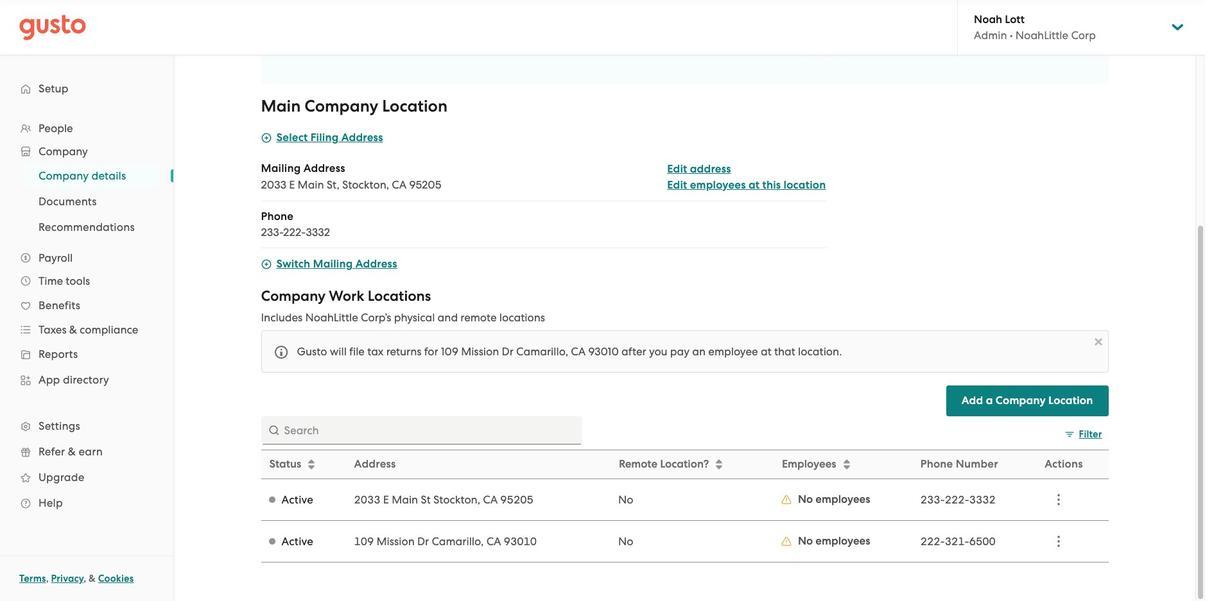 Task type: vqa. For each thing, say whether or not it's contained in the screenshot.
Company Work Locations Includes NoahLittle Corp 's physical and remote locations
yes



Task type: describe. For each thing, give the bounding box(es) containing it.
payroll button
[[13, 247, 161, 270]]

noahlittle for lott
[[1016, 29, 1069, 42]]

main company location with option to select different filing and mailing addresses group
[[261, 96, 826, 272]]

cookies
[[98, 574, 134, 585]]

233- inside phone 233-222-3332
[[261, 226, 283, 239]]

settings link
[[13, 415, 161, 438]]

phone element
[[261, 209, 826, 249]]

st,
[[327, 179, 340, 191]]

edit address edit employees at this location
[[668, 163, 826, 192]]

a
[[986, 394, 994, 408]]

compliance
[[80, 324, 138, 337]]

physical
[[394, 312, 435, 324]]

after
[[622, 346, 647, 358]]

1 vertical spatial dr
[[417, 536, 429, 549]]

app directory link
[[13, 369, 161, 392]]

this
[[763, 179, 781, 192]]

2 vertical spatial main
[[392, 494, 418, 507]]

recommendations
[[39, 221, 135, 234]]

stockton, inside mailing address 2033 e main st, stockton, ca 95205
[[342, 179, 389, 191]]

mailing inside mailing address 2033 e main st, stockton, ca 95205
[[261, 162, 301, 175]]

terms , privacy , & cookies
[[19, 574, 134, 585]]

privacy link
[[51, 574, 84, 585]]

location?
[[660, 458, 709, 471]]

1 horizontal spatial 95205
[[501, 494, 534, 507]]

time tools
[[39, 275, 90, 288]]

222-321-6500
[[921, 536, 996, 549]]

filter
[[1080, 429, 1103, 441]]

switch
[[277, 258, 310, 271]]

0 vertical spatial main
[[261, 96, 301, 116]]

locations
[[500, 312, 545, 324]]

that
[[775, 346, 796, 358]]

reports link
[[13, 343, 161, 366]]

2033 inside mailing address 2033 e main st, stockton, ca 95205
[[261, 179, 287, 191]]

remote
[[461, 312, 497, 324]]

reports
[[39, 348, 78, 361]]

1 vertical spatial 2033
[[354, 494, 381, 507]]

earn
[[79, 446, 103, 459]]

work
[[329, 288, 364, 305]]

app
[[39, 374, 60, 387]]

phone 233-222-3332
[[261, 210, 330, 239]]

x image
[[1094, 336, 1105, 349]]

gusto will file tax returns for 109 mission dr  camarillo, ca 93010 after you pay an employee at that location.
[[297, 346, 842, 358]]

benefits
[[39, 299, 80, 312]]

at inside alert
[[761, 346, 772, 358]]

terms link
[[19, 574, 46, 585]]

cookies button
[[98, 572, 134, 587]]

remote location? button
[[611, 452, 773, 479]]

company details
[[39, 170, 126, 182]]

location inside group
[[382, 96, 448, 116]]

employee
[[709, 346, 758, 358]]

switch mailing address button
[[261, 257, 397, 272]]

setup link
[[13, 77, 161, 100]]

number
[[956, 458, 999, 471]]

mailing address element
[[261, 161, 826, 202]]

no employees for 233-222-3332
[[798, 493, 871, 507]]

refer & earn
[[39, 446, 103, 459]]

you
[[649, 346, 668, 358]]

recommendations link
[[23, 216, 161, 239]]

employees button
[[775, 452, 913, 479]]

remote location?
[[619, 458, 709, 471]]

0 horizontal spatial 93010
[[504, 536, 537, 549]]

documents
[[39, 195, 97, 208]]

1 horizontal spatial e
[[383, 494, 389, 507]]

location
[[784, 179, 826, 192]]

corp for lott
[[1072, 29, 1096, 42]]

& for earn
[[68, 446, 76, 459]]

gusto navigation element
[[0, 55, 173, 537]]

0 horizontal spatial mission
[[377, 536, 415, 549]]

includes
[[261, 312, 303, 324]]

1 vertical spatial 3332
[[970, 494, 996, 507]]

1 horizontal spatial stockton,
[[434, 494, 481, 507]]

locations
[[368, 288, 431, 305]]

1 , from the left
[[46, 574, 49, 585]]

setup
[[39, 82, 69, 95]]

edit employees at this location link
[[668, 179, 826, 192]]

learn more link
[[292, 42, 366, 58]]

e inside mailing address 2033 e main st, stockton, ca 95205
[[289, 179, 295, 191]]

company work locations includes noahlittle corp 's physical and remote locations
[[261, 288, 545, 324]]

more
[[324, 43, 351, 57]]

people button
[[13, 117, 161, 140]]

upgrade link
[[13, 466, 161, 489]]

noah
[[974, 13, 1003, 26]]

people
[[39, 122, 73, 135]]

app directory
[[39, 374, 109, 387]]

95205 inside mailing address 2033 e main st, stockton, ca 95205
[[409, 179, 442, 191]]

tools
[[66, 275, 90, 288]]

pay
[[671, 346, 690, 358]]

tax
[[368, 346, 384, 358]]

employees for 233-222-3332
[[816, 493, 871, 507]]

address down search field
[[354, 458, 396, 471]]

select
[[277, 131, 308, 145]]

Search field
[[261, 417, 582, 445]]

lott
[[1006, 13, 1025, 26]]

address
[[690, 163, 731, 176]]

gusto will file tax returns for 109 mission dr  camarillo, ca 93010 after you pay an employee at that location. alert
[[261, 331, 1109, 373]]

details
[[92, 170, 126, 182]]



Task type: locate. For each thing, give the bounding box(es) containing it.
3332 up switch mailing address button
[[306, 226, 330, 239]]

dr down st
[[417, 536, 429, 549]]

company inside company details link
[[39, 170, 89, 182]]

edit
[[668, 163, 688, 176], [668, 179, 688, 192]]

e up phone 233-222-3332
[[289, 179, 295, 191]]

camarillo,
[[516, 346, 569, 358], [432, 536, 484, 549]]

main left st
[[392, 494, 418, 507]]

documents link
[[23, 190, 161, 213]]

dr inside alert
[[502, 346, 514, 358]]

ca inside alert
[[571, 346, 586, 358]]

list
[[0, 117, 173, 516], [261, 161, 826, 249], [0, 163, 173, 240]]

2 vertical spatial employees
[[816, 535, 871, 549]]

1 horizontal spatial noahlittle
[[1016, 29, 1069, 42]]

0 vertical spatial edit
[[668, 163, 688, 176]]

2 vertical spatial 222-
[[921, 536, 945, 549]]

main inside mailing address 2033 e main st, stockton, ca 95205
[[298, 179, 324, 191]]

1 vertical spatial 222-
[[945, 494, 970, 507]]

0 vertical spatial active
[[282, 494, 314, 507]]

mailing
[[261, 162, 301, 175], [313, 258, 353, 271]]

company button
[[13, 140, 161, 163]]

phone number
[[921, 458, 999, 471]]

1 vertical spatial at
[[761, 346, 772, 358]]

company inside company dropdown button
[[39, 145, 88, 158]]

1 horizontal spatial camarillo,
[[516, 346, 569, 358]]

company inside 'add a company location' button
[[996, 394, 1046, 408]]

•
[[1010, 29, 1013, 42]]

an
[[693, 346, 706, 358]]

321-
[[945, 536, 970, 549]]

terms
[[19, 574, 46, 585]]

1 vertical spatial phone
[[921, 458, 954, 471]]

company for company
[[39, 145, 88, 158]]

address inside button
[[342, 131, 383, 145]]

2 edit from the top
[[668, 179, 688, 192]]

noahlittle right •
[[1016, 29, 1069, 42]]

ca inside mailing address 2033 e main st, stockton, ca 95205
[[392, 179, 407, 191]]

taxes & compliance button
[[13, 319, 161, 342]]

location inside button
[[1049, 394, 1094, 408]]

noahlittle for work
[[305, 312, 358, 324]]

learn
[[292, 43, 321, 57]]

address inside button
[[356, 258, 397, 271]]

& left cookies button
[[89, 574, 96, 585]]

main left st,
[[298, 179, 324, 191]]

main company location
[[261, 96, 448, 116]]

1 vertical spatial mission
[[377, 536, 415, 549]]

93010 inside alert
[[589, 346, 619, 358]]

no
[[798, 493, 813, 507], [619, 494, 634, 507], [798, 535, 813, 549], [619, 536, 634, 549]]

0 vertical spatial 109
[[441, 346, 459, 358]]

1 horizontal spatial 233-
[[921, 494, 945, 507]]

233-
[[261, 226, 283, 239], [921, 494, 945, 507]]

mailing down select
[[261, 162, 301, 175]]

2 vertical spatial &
[[89, 574, 96, 585]]

will
[[330, 346, 347, 358]]

1 active from the top
[[282, 494, 314, 507]]

upgrade
[[39, 472, 84, 484]]

1 vertical spatial &
[[68, 446, 76, 459]]

select filing address button
[[261, 130, 383, 146]]

0 vertical spatial noahlittle
[[1016, 29, 1069, 42]]

1 vertical spatial noahlittle
[[305, 312, 358, 324]]

address down main company location at the left of page
[[342, 131, 383, 145]]

1 horizontal spatial mission
[[461, 346, 499, 358]]

add a company location
[[962, 394, 1094, 408]]

add a company location button
[[947, 386, 1109, 417]]

dr down locations
[[502, 346, 514, 358]]

1 vertical spatial main
[[298, 179, 324, 191]]

1 vertical spatial location
[[1049, 394, 1094, 408]]

company inside main company location with option to select different filing and mailing addresses group
[[305, 96, 378, 116]]

phone for 233-
[[261, 210, 294, 224]]

0 horizontal spatial corp
[[361, 312, 385, 324]]

0 horizontal spatial 95205
[[409, 179, 442, 191]]

0 vertical spatial no employees
[[798, 493, 871, 507]]

at inside the edit address edit employees at this location
[[749, 179, 760, 192]]

0 horizontal spatial e
[[289, 179, 295, 191]]

1 no employees from the top
[[798, 493, 871, 507]]

company
[[305, 96, 378, 116], [39, 145, 88, 158], [39, 170, 89, 182], [261, 288, 326, 305], [996, 394, 1046, 408]]

1 horizontal spatial ,
[[84, 574, 86, 585]]

phone left number
[[921, 458, 954, 471]]

camarillo, inside alert
[[516, 346, 569, 358]]

list containing people
[[0, 117, 173, 516]]

file
[[349, 346, 365, 358]]

list containing mailing address
[[261, 161, 826, 249]]

0 horizontal spatial dr
[[417, 536, 429, 549]]

0 vertical spatial mailing
[[261, 162, 301, 175]]

phone inside phone 233-222-3332
[[261, 210, 294, 224]]

0 horizontal spatial 109
[[354, 536, 374, 549]]

mailing address 2033 e main st, stockton, ca 95205
[[261, 162, 442, 191]]

mailing up work
[[313, 258, 353, 271]]

1 vertical spatial 95205
[[501, 494, 534, 507]]

2 no employees from the top
[[798, 535, 871, 549]]

help link
[[13, 492, 161, 515]]

1 vertical spatial 233-
[[921, 494, 945, 507]]

1 vertical spatial corp
[[361, 312, 385, 324]]

1 vertical spatial edit
[[668, 179, 688, 192]]

0 vertical spatial 222-
[[283, 226, 306, 239]]

corp
[[1072, 29, 1096, 42], [361, 312, 385, 324]]

company right a
[[996, 394, 1046, 408]]

1 vertical spatial camarillo,
[[432, 536, 484, 549]]

0 horizontal spatial camarillo,
[[432, 536, 484, 549]]

time tools button
[[13, 270, 161, 293]]

0 horizontal spatial phone
[[261, 210, 294, 224]]

help
[[39, 497, 63, 510]]

company for company details
[[39, 170, 89, 182]]

main
[[261, 96, 301, 116], [298, 179, 324, 191], [392, 494, 418, 507]]

233- up switch
[[261, 226, 283, 239]]

at left this
[[749, 179, 760, 192]]

1 vertical spatial 109
[[354, 536, 374, 549]]

address up 'locations'
[[356, 258, 397, 271]]

1 horizontal spatial 109
[[441, 346, 459, 358]]

stockton, right st
[[434, 494, 481, 507]]

corp inside the noah lott admin • noahlittle corp
[[1072, 29, 1096, 42]]

1 horizontal spatial at
[[761, 346, 772, 358]]

2033
[[261, 179, 287, 191], [354, 494, 381, 507]]

st
[[421, 494, 431, 507]]

109 inside alert
[[441, 346, 459, 358]]

phone up switch
[[261, 210, 294, 224]]

for
[[424, 346, 438, 358]]

0 vertical spatial camarillo,
[[516, 346, 569, 358]]

1 vertical spatial e
[[383, 494, 389, 507]]

1 horizontal spatial phone
[[921, 458, 954, 471]]

1 vertical spatial no employees
[[798, 535, 871, 549]]

filter button
[[1059, 425, 1109, 445]]

company up select filing address on the left top of page
[[305, 96, 378, 116]]

stockton, right st,
[[342, 179, 389, 191]]

refer
[[39, 446, 65, 459]]

remote
[[619, 458, 658, 471]]

phone for number
[[921, 458, 954, 471]]

no employees
[[798, 493, 871, 507], [798, 535, 871, 549]]

admin
[[974, 29, 1008, 42]]

active for 109 mission dr  camarillo, ca 93010
[[282, 536, 314, 549]]

0 vertical spatial mission
[[461, 346, 499, 358]]

0 vertical spatial phone
[[261, 210, 294, 224]]

benefits link
[[13, 294, 161, 317]]

and
[[438, 312, 458, 324]]

0 vertical spatial at
[[749, 179, 760, 192]]

directory
[[63, 374, 109, 387]]

mission inside alert
[[461, 346, 499, 358]]

0 horizontal spatial at
[[749, 179, 760, 192]]

status
[[269, 458, 301, 471]]

status button
[[262, 452, 346, 479]]

233-222-3332
[[921, 494, 996, 507]]

0 vertical spatial stockton,
[[342, 179, 389, 191]]

0 horizontal spatial ,
[[46, 574, 49, 585]]

add
[[962, 394, 984, 408]]

home image
[[19, 14, 86, 40]]

mission down 2033 e main st  stockton, ca 95205
[[377, 536, 415, 549]]

1 vertical spatial employees
[[816, 493, 871, 507]]

1 horizontal spatial corp
[[1072, 29, 1096, 42]]

edit address button
[[668, 162, 731, 177]]

settings
[[39, 420, 80, 433]]

0 vertical spatial 93010
[[589, 346, 619, 358]]

2033 e main st  stockton, ca 95205
[[354, 494, 534, 507]]

returns
[[386, 346, 422, 358]]

109
[[441, 346, 459, 358], [354, 536, 374, 549]]

0 vertical spatial corp
[[1072, 29, 1096, 42]]

privacy
[[51, 574, 84, 585]]

edit left address
[[668, 163, 688, 176]]

222-
[[283, 226, 306, 239], [945, 494, 970, 507], [921, 536, 945, 549]]

ca
[[392, 179, 407, 191], [571, 346, 586, 358], [483, 494, 498, 507], [487, 536, 501, 549]]

2033 up phone 233-222-3332
[[261, 179, 287, 191]]

employees for 222-321-6500
[[816, 535, 871, 549]]

0 vertical spatial 2033
[[261, 179, 287, 191]]

camarillo, down locations
[[516, 346, 569, 358]]

& left earn
[[68, 446, 76, 459]]

no employees for 222-321-6500
[[798, 535, 871, 549]]

2033 left st
[[354, 494, 381, 507]]

0 horizontal spatial stockton,
[[342, 179, 389, 191]]

time
[[39, 275, 63, 288]]

3332 inside phone 233-222-3332
[[306, 226, 330, 239]]

employees
[[782, 458, 837, 471]]

learn more
[[292, 43, 351, 57]]

0 horizontal spatial 3332
[[306, 226, 330, 239]]

1 vertical spatial stockton,
[[434, 494, 481, 507]]

0 horizontal spatial noahlittle
[[305, 312, 358, 324]]

1 edit from the top
[[668, 163, 688, 176]]

location.
[[798, 346, 842, 358]]

active for 2033 e main st  stockton, ca 95205
[[282, 494, 314, 507]]

233- down phone number
[[921, 494, 945, 507]]

93010
[[589, 346, 619, 358], [504, 536, 537, 549]]

noahlittle inside the noah lott admin • noahlittle corp
[[1016, 29, 1069, 42]]

corp inside company work locations includes noahlittle corp 's physical and remote locations
[[361, 312, 385, 324]]

95205
[[409, 179, 442, 191], [501, 494, 534, 507]]

, left privacy on the left bottom
[[46, 574, 49, 585]]

payroll
[[39, 252, 73, 265]]

1 horizontal spatial dr
[[502, 346, 514, 358]]

222- down phone number
[[945, 494, 970, 507]]

1 vertical spatial mailing
[[313, 258, 353, 271]]

address up st,
[[304, 162, 345, 175]]

2 active from the top
[[282, 536, 314, 549]]

0 horizontal spatial mailing
[[261, 162, 301, 175]]

company up includes
[[261, 288, 326, 305]]

at left that
[[761, 346, 772, 358]]

1 horizontal spatial 3332
[[970, 494, 996, 507]]

actions
[[1045, 458, 1083, 471]]

corp for work
[[361, 312, 385, 324]]

employees inside the edit address edit employees at this location
[[690, 179, 746, 192]]

1 horizontal spatial mailing
[[313, 258, 353, 271]]

address inside mailing address 2033 e main st, stockton, ca 95205
[[304, 162, 345, 175]]

at
[[749, 179, 760, 192], [761, 346, 772, 358]]

noahlittle down work
[[305, 312, 358, 324]]

company details link
[[23, 164, 161, 188]]

switch mailing address
[[277, 258, 397, 271]]

0 horizontal spatial 2033
[[261, 179, 287, 191]]

list containing company details
[[0, 163, 173, 240]]

1 horizontal spatial 93010
[[589, 346, 619, 358]]

0 vertical spatial 3332
[[306, 226, 330, 239]]

mailing inside button
[[313, 258, 353, 271]]

0 vertical spatial location
[[382, 96, 448, 116]]

& for compliance
[[69, 324, 77, 337]]

222- up switch
[[283, 226, 306, 239]]

0 vertical spatial e
[[289, 179, 295, 191]]

222- inside phone 233-222-3332
[[283, 226, 306, 239]]

company inside company work locations includes noahlittle corp 's physical and remote locations
[[261, 288, 326, 305]]

6500
[[970, 536, 996, 549]]

camarillo, down 2033 e main st  stockton, ca 95205
[[432, 536, 484, 549]]

2 , from the left
[[84, 574, 86, 585]]

taxes
[[39, 324, 67, 337]]

edit down edit address "button"
[[668, 179, 688, 192]]

company down people
[[39, 145, 88, 158]]

company up documents
[[39, 170, 89, 182]]

mission down the remote
[[461, 346, 499, 358]]

select filing address
[[277, 131, 383, 145]]

0 vertical spatial dr
[[502, 346, 514, 358]]

109 mission dr  camarillo, ca 93010
[[354, 536, 537, 549]]

1 horizontal spatial location
[[1049, 394, 1094, 408]]

e left st
[[383, 494, 389, 507]]

company for company work locations includes noahlittle corp 's physical and remote locations
[[261, 288, 326, 305]]

0 vertical spatial 95205
[[409, 179, 442, 191]]

1 vertical spatial active
[[282, 536, 314, 549]]

& inside dropdown button
[[69, 324, 77, 337]]

, left cookies button
[[84, 574, 86, 585]]

& right taxes
[[69, 324, 77, 337]]

0 vertical spatial employees
[[690, 179, 746, 192]]

0 vertical spatial 233-
[[261, 226, 283, 239]]

1 vertical spatial 93010
[[504, 536, 537, 549]]

0 horizontal spatial location
[[382, 96, 448, 116]]

0 vertical spatial &
[[69, 324, 77, 337]]

222- down 233-222-3332 in the right of the page
[[921, 536, 945, 549]]

noahlittle inside company work locations includes noahlittle corp 's physical and remote locations
[[305, 312, 358, 324]]

1 horizontal spatial 2033
[[354, 494, 381, 507]]

0 horizontal spatial 233-
[[261, 226, 283, 239]]

main up select
[[261, 96, 301, 116]]

3332 down number
[[970, 494, 996, 507]]



